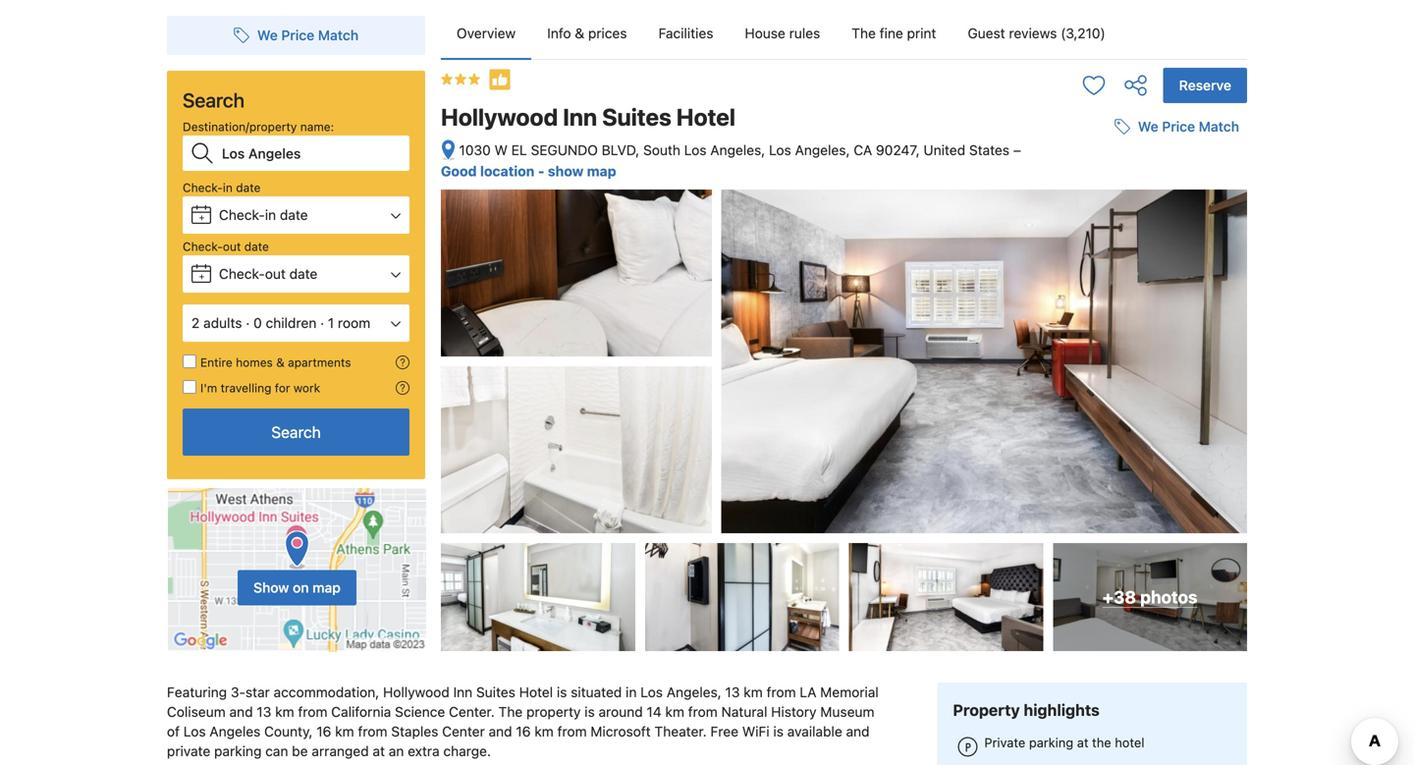 Task type: vqa. For each thing, say whether or not it's contained in the screenshot.
hotel
yes



Task type: describe. For each thing, give the bounding box(es) containing it.
1030 w el segundo blvd, south los angeles, los angeles, ca 90247, united states – good location - show map
[[441, 142, 1021, 179]]

-
[[538, 163, 545, 179]]

+38 photos
[[1103, 587, 1198, 607]]

7.8
[[1201, 219, 1223, 237]]

search inside button
[[271, 423, 321, 441]]

arranged
[[312, 743, 369, 759]]

name:
[[300, 120, 334, 134]]

featuring 3-star accommodation, hollywood inn suites hotel is situated in los angeles, 13 km from la memorial coliseum and 13 km from california science center. the property is around 14 km from natural history museum of los angeles county, 16 km from staples center and 16 km from microsoft theater. free wifi is available and private parking can be arranged at an extra char
[[167, 684, 883, 765]]

hotel inside 'featuring 3-star accommodation, hollywood inn suites hotel is situated in los angeles, 13 km from la memorial coliseum and 13 km from california science center. the property is around 14 km from natural history museum of los angeles county, 16 km from staples center and 16 km from microsoft theater. free wifi is available and private parking can be arranged at an extra char'
[[519, 684, 553, 700]]

clean
[[1008, 272, 1042, 287]]

the fine print link
[[836, 8, 952, 59]]

museum
[[820, 704, 875, 720]]

thats
[[1008, 288, 1038, 302]]

in inside 'featuring 3-star accommodation, hollywood inn suites hotel is situated in los angeles, 13 km from la memorial coliseum and 13 km from california science center. the property is around 14 km from natural history museum of los angeles county, 16 km from staples center and 16 km from microsoft theater. free wifi is available and private parking can be arranged at an extra char'
[[626, 684, 637, 700]]

house
[[745, 25, 786, 41]]

Where are you going? field
[[214, 136, 410, 171]]

search section
[[159, 0, 433, 653]]

click to open map view image
[[441, 139, 456, 162]]

clean room, near by the airport, thats why we stayed herre.
[[1008, 272, 1197, 302]]

1030
[[459, 142, 491, 158]]

0 vertical spatial &
[[575, 25, 585, 41]]

overview link
[[441, 8, 532, 59]]

an
[[389, 743, 404, 759]]

guest reviews (3,210)
[[968, 25, 1106, 41]]

private
[[167, 743, 210, 759]]

0 horizontal spatial search
[[183, 88, 245, 111]]

hollywood inside 'featuring 3-star accommodation, hollywood inn suites hotel is situated in los angeles, 13 km from la memorial coliseum and 13 km from california science center. the property is around 14 km from natural history museum of los angeles county, 16 km from staples center and 16 km from microsoft theater. free wifi is available and private parking can be arranged at an extra char'
[[383, 684, 450, 700]]

0 vertical spatial is
[[557, 684, 567, 700]]

history
[[771, 704, 817, 720]]

2 16 from the left
[[516, 724, 531, 740]]

fine
[[880, 25, 903, 41]]

house rules link
[[729, 8, 836, 59]]

adults
[[203, 315, 242, 331]]

overview
[[457, 25, 516, 41]]

memorial
[[820, 684, 879, 700]]

0 vertical spatial hollywood
[[441, 103, 558, 131]]

center
[[442, 724, 485, 740]]

why
[[1041, 288, 1065, 302]]

map inside 'search' section
[[313, 580, 341, 596]]

work
[[294, 381, 320, 395]]

coliseum
[[167, 704, 226, 720]]

destination/property
[[183, 120, 297, 134]]

tina
[[1029, 388, 1053, 401]]

1 vertical spatial we
[[1138, 119, 1159, 135]]

can
[[265, 743, 288, 759]]

0 vertical spatial check-out date
[[183, 240, 269, 253]]

–
[[1013, 142, 1021, 158]]

hollywood inn suites hotel
[[441, 103, 736, 131]]

we price match inside 'search' section
[[257, 27, 359, 43]]

the fine print
[[852, 25, 936, 41]]

el
[[511, 142, 527, 158]]

of
[[167, 724, 180, 740]]

1 vertical spatial check-out date
[[219, 266, 318, 282]]

guest
[[968, 25, 1005, 41]]

good inside good 3,210 reviews
[[1149, 212, 1188, 230]]

the inside 'featuring 3-star accommodation, hollywood inn suites hotel is situated in los angeles, 13 km from la memorial coliseum and 13 km from california science center. the property is around 14 km from natural history museum of los angeles county, 16 km from staples center and 16 km from microsoft theater. free wifi is available and private parking can be arranged at an extra char'
[[499, 704, 523, 720]]

free
[[711, 724, 739, 740]]

1 · from the left
[[246, 315, 250, 331]]

we inside 'search' section
[[257, 27, 278, 43]]

date down where are you going? field
[[280, 207, 308, 223]]

states
[[969, 142, 1010, 158]]

prices
[[588, 25, 627, 41]]

reviews inside good 3,210 reviews
[[1146, 231, 1188, 245]]

previous image
[[986, 306, 998, 317]]

be
[[292, 743, 308, 759]]

entire homes & apartments
[[200, 356, 351, 369]]

reserve button
[[1164, 68, 1247, 103]]

2
[[192, 315, 200, 331]]

rated good element
[[1000, 209, 1188, 233]]

rules
[[789, 25, 820, 41]]

south
[[643, 142, 681, 158]]

price for we price match dropdown button inside the 'search' section
[[281, 27, 314, 43]]

1 vertical spatial check-in date
[[219, 207, 308, 223]]

scored 7.8 element
[[1196, 212, 1228, 244]]

theater.
[[655, 724, 707, 740]]

from down accommodation,
[[298, 704, 328, 720]]

(3,210)
[[1061, 25, 1106, 41]]

good inside 1030 w el segundo blvd, south los angeles, los angeles, ca 90247, united states – good location - show map
[[441, 163, 477, 179]]

blvd,
[[602, 142, 640, 158]]

2 horizontal spatial is
[[773, 724, 784, 740]]

los left ca
[[769, 142, 791, 158]]

hotel
[[1115, 735, 1145, 750]]

map inside 1030 w el segundo blvd, south los angeles, los angeles, ca 90247, united states – good location - show map
[[587, 163, 616, 179]]

united
[[924, 142, 966, 158]]

1 horizontal spatial the
[[852, 25, 876, 41]]

by
[[1113, 272, 1127, 287]]

90247,
[[876, 142, 920, 158]]

featuring
[[167, 684, 227, 700]]

& inside 'search' section
[[276, 356, 285, 369]]

2 · from the left
[[320, 315, 324, 331]]

natural
[[721, 704, 768, 720]]

microsoft
[[591, 724, 651, 740]]

house rules
[[745, 25, 820, 41]]

available
[[787, 724, 842, 740]]

staff
[[1000, 441, 1033, 457]]

apartments
[[288, 356, 351, 369]]

california
[[331, 704, 391, 720]]

km up natural
[[744, 684, 763, 700]]

private parking at the hotel
[[985, 735, 1145, 750]]

airport,
[[1154, 272, 1197, 287]]

1
[[328, 315, 334, 331]]

good 3,210 reviews
[[1113, 212, 1188, 245]]

i'm travelling for work
[[200, 381, 320, 395]]

show
[[253, 580, 289, 596]]

1 horizontal spatial hotel
[[676, 103, 736, 131]]

inn inside 'featuring 3-star accommodation, hollywood inn suites hotel is situated in los angeles, 13 km from la memorial coliseum and 13 km from california science center. the property is around 14 km from natural history museum of los angeles county, 16 km from staples center and 16 km from microsoft theater. free wifi is available and private parking can be arranged at an extra char'
[[453, 684, 473, 700]]

w
[[495, 142, 508, 158]]

1 horizontal spatial and
[[489, 724, 512, 740]]



Task type: locate. For each thing, give the bounding box(es) containing it.
· left the 1
[[320, 315, 324, 331]]

angeles
[[210, 724, 261, 740]]

from down california
[[358, 724, 387, 740]]

1 vertical spatial we price match button
[[1107, 109, 1247, 145]]

facilities
[[659, 25, 714, 41]]

0 vertical spatial in
[[223, 181, 233, 194]]

suites inside 'featuring 3-star accommodation, hollywood inn suites hotel is situated in los angeles, 13 km from la memorial coliseum and 13 km from california science center. the property is around 14 km from natural history museum of los angeles county, 16 km from staples center and 16 km from microsoft theater. free wifi is available and private parking can be arranged at an extra char'
[[476, 684, 516, 700]]

0 horizontal spatial parking
[[214, 743, 262, 759]]

is right the wifi
[[773, 724, 784, 740]]

the inside "clean room, near by the airport, thats why we stayed herre."
[[1131, 272, 1150, 287]]

0 vertical spatial inn
[[563, 103, 597, 131]]

1 vertical spatial we price match
[[1138, 119, 1240, 135]]

0 horizontal spatial at
[[373, 743, 385, 759]]

1 16 from the left
[[317, 724, 331, 740]]

0 horizontal spatial the
[[1092, 735, 1112, 750]]

property
[[526, 704, 581, 720]]

facilities link
[[643, 8, 729, 59]]

reviews right guest
[[1009, 25, 1057, 41]]

angeles, right south
[[710, 142, 765, 158]]

0 vertical spatial we price match
[[257, 27, 359, 43]]

1 vertical spatial +
[[199, 271, 205, 281]]

2 horizontal spatial and
[[846, 724, 870, 740]]

0 horizontal spatial we
[[257, 27, 278, 43]]

info
[[547, 25, 571, 41]]

from down property in the bottom of the page
[[557, 724, 587, 740]]

match up name:
[[318, 27, 359, 43]]

valign  initial image
[[488, 68, 512, 91]]

1 vertical spatial is
[[585, 704, 595, 720]]

info & prices link
[[532, 8, 643, 59]]

0 vertical spatial price
[[281, 27, 314, 43]]

price up name:
[[281, 27, 314, 43]]

0 horizontal spatial we price match button
[[226, 18, 366, 53]]

match down reserve button
[[1199, 119, 1240, 135]]

1 horizontal spatial good
[[1149, 212, 1188, 230]]

1 vertical spatial reviews
[[1146, 231, 1188, 245]]

1 horizontal spatial out
[[265, 266, 286, 282]]

0 vertical spatial +
[[199, 212, 205, 222]]

km down property in the bottom of the page
[[535, 724, 554, 740]]

16
[[317, 724, 331, 740], [516, 724, 531, 740]]

search button
[[183, 409, 410, 456]]

0 horizontal spatial suites
[[476, 684, 516, 700]]

property
[[953, 701, 1020, 720]]

good left 7.8
[[1149, 212, 1188, 230]]

0 horizontal spatial hotel
[[519, 684, 553, 700]]

search up destination/property
[[183, 88, 245, 111]]

13
[[725, 684, 740, 700], [257, 704, 271, 720]]

13 up natural
[[725, 684, 740, 700]]

0 vertical spatial good
[[441, 163, 477, 179]]

2 adults · 0 children · 1 room button
[[183, 304, 410, 342]]

1 horizontal spatial suites
[[602, 103, 672, 131]]

1 vertical spatial good
[[1149, 212, 1188, 230]]

0 horizontal spatial and
[[229, 704, 253, 720]]

& up for
[[276, 356, 285, 369]]

suites up blvd,
[[602, 103, 672, 131]]

we'll show you stays where you can have the entire place to yourself image
[[396, 356, 410, 369], [396, 356, 410, 369]]

0 vertical spatial the
[[1131, 272, 1150, 287]]

parking down angeles
[[214, 743, 262, 759]]

+
[[199, 212, 205, 222], [199, 271, 205, 281]]

reserve
[[1179, 77, 1232, 93]]

1 horizontal spatial reviews
[[1146, 231, 1188, 245]]

next image
[[1230, 306, 1241, 317]]

check-in date down destination/property
[[183, 181, 261, 194]]

we price match down reserve button
[[1138, 119, 1240, 135]]

1 horizontal spatial search
[[271, 423, 321, 441]]

hollywood up w
[[441, 103, 558, 131]]

and down "center." on the left of page
[[489, 724, 512, 740]]

2 + from the top
[[199, 271, 205, 281]]

if you select this option, we'll show you popular business travel features like breakfast, wifi and free parking. image
[[396, 381, 410, 395]]

0 horizontal spatial 16
[[317, 724, 331, 740]]

1 vertical spatial out
[[265, 266, 286, 282]]

and down museum
[[846, 724, 870, 740]]

1 horizontal spatial map
[[587, 163, 616, 179]]

from up history at the bottom
[[767, 684, 796, 700]]

staples
[[391, 724, 438, 740]]

0 vertical spatial the
[[852, 25, 876, 41]]

entire
[[200, 356, 233, 369]]

room
[[338, 315, 371, 331]]

price inside 'search' section
[[281, 27, 314, 43]]

and down 3-
[[229, 704, 253, 720]]

0 horizontal spatial ·
[[246, 315, 250, 331]]

in down where are you going? field
[[265, 207, 276, 223]]

0 vertical spatial map
[[587, 163, 616, 179]]

wifi
[[742, 724, 770, 740]]

1 horizontal spatial price
[[1162, 119, 1195, 135]]

price down reserve button
[[1162, 119, 1195, 135]]

1 vertical spatial the
[[1092, 735, 1112, 750]]

in
[[223, 181, 233, 194], [265, 207, 276, 223], [626, 684, 637, 700]]

at left an
[[373, 743, 385, 759]]

1 vertical spatial &
[[276, 356, 285, 369]]

1 vertical spatial hollywood
[[383, 684, 450, 700]]

date down destination/property
[[236, 181, 261, 194]]

km up 'county,'
[[275, 704, 294, 720]]

center.
[[449, 704, 495, 720]]

0 horizontal spatial good
[[441, 163, 477, 179]]

we price match button down reserve button
[[1107, 109, 1247, 145]]

inn
[[563, 103, 597, 131], [453, 684, 473, 700]]

room,
[[1045, 272, 1080, 287]]

hotel up property in the bottom of the page
[[519, 684, 553, 700]]

inn up segundo
[[563, 103, 597, 131]]

0 horizontal spatial &
[[276, 356, 285, 369]]

los
[[684, 142, 707, 158], [769, 142, 791, 158], [641, 684, 663, 700], [183, 724, 206, 740]]

1 horizontal spatial at
[[1077, 735, 1089, 750]]

from up free
[[688, 704, 718, 720]]

print
[[907, 25, 936, 41]]

los up 14
[[641, 684, 663, 700]]

i'm
[[200, 381, 217, 395]]

children
[[266, 315, 317, 331]]

ca
[[854, 142, 872, 158]]

travelling
[[221, 381, 271, 395]]

0 vertical spatial out
[[223, 240, 241, 253]]

hotel up 1030 w el segundo blvd, south los angeles, los angeles, ca 90247, united states – good location - show map
[[676, 103, 736, 131]]

map right the on
[[313, 580, 341, 596]]

is up property in the bottom of the page
[[557, 684, 567, 700]]

1 vertical spatial suites
[[476, 684, 516, 700]]

scored 7.9 element
[[1196, 433, 1228, 465]]

angeles, up theater.
[[667, 684, 722, 700]]

3-
[[231, 684, 246, 700]]

0 horizontal spatial map
[[313, 580, 341, 596]]

1 horizontal spatial match
[[1199, 119, 1240, 135]]

we price match button up name:
[[226, 18, 366, 53]]

we price match button inside 'search' section
[[226, 18, 366, 53]]

1 horizontal spatial we
[[1138, 119, 1159, 135]]

13 down star
[[257, 704, 271, 720]]

+ for check-in date
[[199, 212, 205, 222]]

parking down highlights
[[1029, 735, 1074, 750]]

1 vertical spatial inn
[[453, 684, 473, 700]]

reviews right 3,210
[[1146, 231, 1188, 245]]

0 vertical spatial 13
[[725, 684, 740, 700]]

is down situated
[[585, 704, 595, 720]]

segundo
[[531, 142, 598, 158]]

good down "click to open map view" icon
[[441, 163, 477, 179]]

los down coliseum
[[183, 724, 206, 740]]

1 vertical spatial hotel
[[519, 684, 553, 700]]

0 vertical spatial check-in date
[[183, 181, 261, 194]]

destination/property name:
[[183, 120, 334, 134]]

1 vertical spatial the
[[499, 704, 523, 720]]

0 horizontal spatial inn
[[453, 684, 473, 700]]

is
[[557, 684, 567, 700], [585, 704, 595, 720], [773, 724, 784, 740]]

km up theater.
[[665, 704, 685, 720]]

0 horizontal spatial we price match
[[257, 27, 359, 43]]

16 down property in the bottom of the page
[[516, 724, 531, 740]]

location
[[480, 163, 535, 179]]

0 vertical spatial hotel
[[676, 103, 736, 131]]

1 horizontal spatial 13
[[725, 684, 740, 700]]

extra
[[408, 743, 440, 759]]

in up around
[[626, 684, 637, 700]]

suites up "center." on the left of page
[[476, 684, 516, 700]]

from
[[767, 684, 796, 700], [298, 704, 328, 720], [688, 704, 718, 720], [358, 724, 387, 740], [557, 724, 587, 740]]

reviews inside guest reviews (3,210) link
[[1009, 25, 1057, 41]]

14
[[647, 704, 662, 720]]

angeles,
[[710, 142, 765, 158], [795, 142, 850, 158], [667, 684, 722, 700]]

reviews
[[1009, 25, 1057, 41], [1146, 231, 1188, 245]]

+38
[[1103, 587, 1136, 607]]

match inside 'search' section
[[318, 27, 359, 43]]

price
[[281, 27, 314, 43], [1162, 119, 1195, 135]]

1 horizontal spatial the
[[1131, 272, 1150, 287]]

angeles, inside 'featuring 3-star accommodation, hollywood inn suites hotel is situated in los angeles, 13 km from la memorial coliseum and 13 km from california science center. the property is around 14 km from natural history museum of los angeles county, 16 km from staples center and 16 km from microsoft theater. free wifi is available and private parking can be arranged at an extra char'
[[667, 684, 722, 700]]

1 horizontal spatial 16
[[516, 724, 531, 740]]

out up 2 adults · 0 children · 1 room
[[265, 266, 286, 282]]

3,210
[[1113, 231, 1143, 245]]

check-in date down where are you going? field
[[219, 207, 308, 223]]

at inside 'featuring 3-star accommodation, hollywood inn suites hotel is situated in los angeles, 13 km from la memorial coliseum and 13 km from california science center. the property is around 14 km from natural history museum of los angeles county, 16 km from staples center and 16 km from microsoft theater. free wifi is available and private parking can be arranged at an extra char'
[[373, 743, 385, 759]]

0 horizontal spatial 13
[[257, 704, 271, 720]]

2 vertical spatial in
[[626, 684, 637, 700]]

1 vertical spatial map
[[313, 580, 341, 596]]

map down blvd,
[[587, 163, 616, 179]]

+ for check-out date
[[199, 271, 205, 281]]

2 vertical spatial is
[[773, 724, 784, 740]]

property highlights
[[953, 701, 1100, 720]]

0 horizontal spatial reviews
[[1009, 25, 1057, 41]]

0 vertical spatial match
[[318, 27, 359, 43]]

parking inside 'featuring 3-star accommodation, hollywood inn suites hotel is situated in los angeles, 13 km from la memorial coliseum and 13 km from california science center. the property is around 14 km from natural history museum of los angeles county, 16 km from staples center and 16 km from microsoft theater. free wifi is available and private parking can be arranged at an extra char'
[[214, 743, 262, 759]]

km up arranged
[[335, 724, 354, 740]]

· left the 0
[[246, 315, 250, 331]]

inn up "center." on the left of page
[[453, 684, 473, 700]]

0 horizontal spatial out
[[223, 240, 241, 253]]

out up adults
[[223, 240, 241, 253]]

date
[[236, 181, 261, 194], [280, 207, 308, 223], [244, 240, 269, 253], [289, 266, 318, 282]]

we price match up name:
[[257, 27, 359, 43]]

price for the bottommost we price match dropdown button
[[1162, 119, 1195, 135]]

&
[[575, 25, 585, 41], [276, 356, 285, 369]]

info & prices
[[547, 25, 627, 41]]

near
[[1083, 272, 1109, 287]]

in down destination/property
[[223, 181, 233, 194]]

1 vertical spatial price
[[1162, 119, 1195, 135]]

0 horizontal spatial match
[[318, 27, 359, 43]]

1 vertical spatial in
[[265, 207, 276, 223]]

1 horizontal spatial is
[[585, 704, 595, 720]]

we price match
[[257, 27, 359, 43], [1138, 119, 1240, 135]]

1 horizontal spatial we price match
[[1138, 119, 1240, 135]]

0 horizontal spatial in
[[223, 181, 233, 194]]

show on map
[[253, 580, 341, 596]]

herre.
[[1132, 288, 1167, 302]]

for
[[275, 381, 290, 395]]

+38 photos link
[[1053, 543, 1247, 651]]

1 horizontal spatial inn
[[563, 103, 597, 131]]

& right info
[[575, 25, 585, 41]]

search down work
[[271, 423, 321, 441]]

show
[[548, 163, 584, 179]]

1 horizontal spatial in
[[265, 207, 276, 223]]

county,
[[264, 724, 313, 740]]

we
[[1069, 288, 1086, 302]]

around
[[599, 704, 643, 720]]

check-out date up adults
[[183, 240, 269, 253]]

date up the 0
[[244, 240, 269, 253]]

check-out date up the 0
[[219, 266, 318, 282]]

0
[[253, 315, 262, 331]]

science
[[395, 704, 445, 720]]

2 adults · 0 children · 1 room
[[192, 315, 371, 331]]

la
[[800, 684, 817, 700]]

at down highlights
[[1077, 735, 1089, 750]]

1 horizontal spatial we price match button
[[1107, 109, 1247, 145]]

out
[[223, 240, 241, 253], [265, 266, 286, 282]]

0 vertical spatial we price match button
[[226, 18, 366, 53]]

stayed
[[1089, 288, 1129, 302]]

angeles, left ca
[[795, 142, 850, 158]]

1 horizontal spatial ·
[[320, 315, 324, 331]]

1 horizontal spatial &
[[575, 25, 585, 41]]

search
[[183, 88, 245, 111], [271, 423, 321, 441]]

highlights
[[1024, 701, 1100, 720]]

0 vertical spatial suites
[[602, 103, 672, 131]]

if you select this option, we'll show you popular business travel features like breakfast, wifi and free parking. image
[[396, 381, 410, 395]]

at
[[1077, 735, 1089, 750], [373, 743, 385, 759]]

good
[[441, 163, 477, 179], [1149, 212, 1188, 230]]

denmark
[[1074, 388, 1124, 401]]

2 horizontal spatial in
[[626, 684, 637, 700]]

the up herre.
[[1131, 272, 1150, 287]]

0 vertical spatial reviews
[[1009, 25, 1057, 41]]

0 vertical spatial we
[[257, 27, 278, 43]]

the left hotel
[[1092, 735, 1112, 750]]

date up "2 adults · 0 children · 1 room" dropdown button
[[289, 266, 318, 282]]

the left fine
[[852, 25, 876, 41]]

0 horizontal spatial is
[[557, 684, 567, 700]]

0 horizontal spatial price
[[281, 27, 314, 43]]

0 horizontal spatial the
[[499, 704, 523, 720]]

homes
[[236, 356, 273, 369]]

1 + from the top
[[199, 212, 205, 222]]

hollywood
[[441, 103, 558, 131], [383, 684, 450, 700]]

private
[[985, 735, 1026, 750]]

1 vertical spatial 13
[[257, 704, 271, 720]]

0 vertical spatial search
[[183, 88, 245, 111]]

the right "center." on the left of page
[[499, 704, 523, 720]]

16 up arranged
[[317, 724, 331, 740]]

los right south
[[684, 142, 707, 158]]

map
[[587, 163, 616, 179], [313, 580, 341, 596]]

hollywood up science
[[383, 684, 450, 700]]

1 vertical spatial search
[[271, 423, 321, 441]]

1 vertical spatial match
[[1199, 119, 1240, 135]]

1 horizontal spatial parking
[[1029, 735, 1074, 750]]



